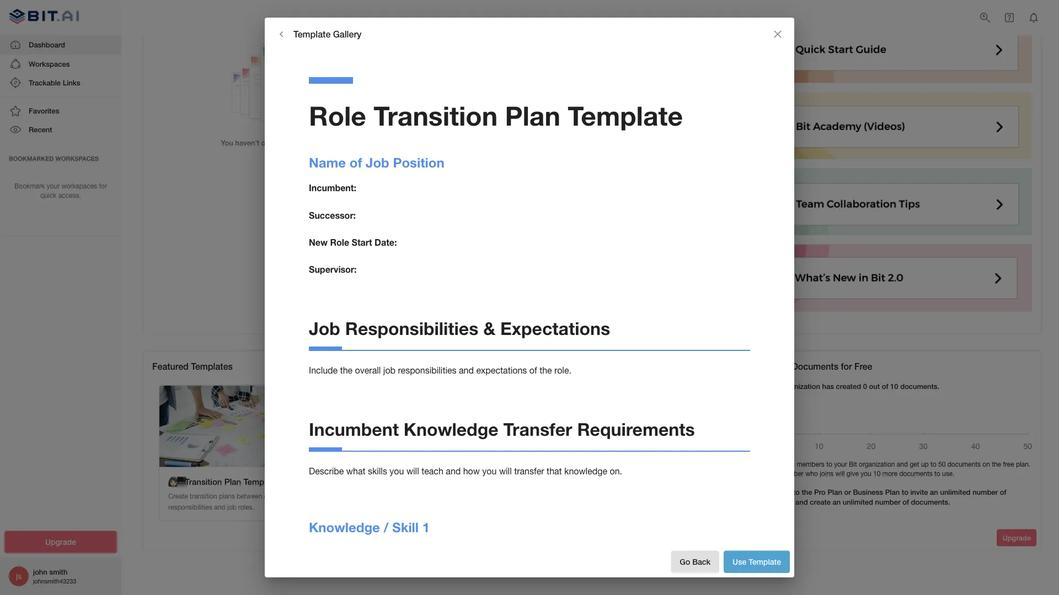 Task type: vqa. For each thing, say whether or not it's contained in the screenshot.
untitled document
no



Task type: locate. For each thing, give the bounding box(es) containing it.
1 vertical spatial members
[[762, 499, 794, 507]]

incumbent
[[309, 419, 399, 440]]

members inside upgrade to the pro plan or business plan to invite an unlimited number of members and create an unlimited number of documents.
[[762, 499, 794, 507]]

1 vertical spatial documents.
[[911, 499, 950, 507]]

1 vertical spatial organization
[[859, 461, 895, 469]]

unlimited down "use."
[[940, 489, 971, 497]]

knowledge
[[564, 467, 607, 477]]

team
[[780, 461, 795, 469]]

and left get on the bottom right of page
[[897, 461, 908, 469]]

0 horizontal spatial documents
[[302, 139, 339, 147]]

0 horizontal spatial job
[[309, 318, 340, 339]]

and
[[459, 366, 474, 376], [897, 461, 908, 469], [446, 467, 461, 477], [796, 499, 808, 507], [214, 504, 225, 512]]

1 vertical spatial an
[[833, 499, 841, 507]]

plan inside "dialog"
[[505, 100, 560, 131]]

of
[[350, 154, 362, 170], [529, 366, 537, 376], [882, 383, 888, 391], [1000, 489, 1007, 497], [903, 499, 909, 507]]

workspaces
[[55, 155, 99, 162]]

1 vertical spatial job
[[309, 318, 340, 339]]

2 vertical spatial documents
[[899, 471, 933, 478]]

0 vertical spatial your
[[47, 182, 60, 190]]

0 vertical spatial documents
[[302, 139, 339, 147]]

organization down documents
[[779, 383, 820, 391]]

role right new
[[330, 237, 349, 248]]

documents
[[302, 139, 339, 147], [948, 461, 981, 469], [899, 471, 933, 478]]

workspaces button
[[0, 54, 121, 73]]

free
[[1003, 461, 1014, 469]]

1 horizontal spatial for
[[841, 362, 852, 372]]

0 horizontal spatial you
[[390, 467, 404, 477]]

plans
[[219, 493, 235, 501]]

documents
[[792, 362, 839, 372]]

members up who
[[797, 461, 825, 469]]

the inside upgrade to the pro plan or business plan to invite an unlimited number of members and create an unlimited number of documents.
[[802, 489, 812, 497]]

incumbent knowledge transfer requirements
[[309, 419, 695, 440]]

1 vertical spatial knowledge
[[309, 520, 380, 536]]

to down member on the right bottom
[[793, 489, 800, 497]]

any
[[288, 139, 300, 147]]

1 horizontal spatial job
[[383, 366, 396, 376]]

an right invite
[[930, 489, 938, 497]]

will
[[407, 467, 419, 477], [499, 467, 512, 477], [835, 471, 845, 478]]

0 horizontal spatial your
[[47, 182, 60, 190]]

and left how
[[446, 467, 461, 477]]

to left "use."
[[935, 471, 940, 478]]

of right out
[[882, 383, 888, 391]]

you right how
[[482, 467, 497, 477]]

1 vertical spatial 50
[[938, 461, 946, 469]]

documents up "use."
[[948, 461, 981, 469]]

responsibilities down responsibilities
[[398, 366, 457, 376]]

📞 customer satisfaction survey image
[[349, 386, 530, 468]]

responsibilities inside role transition plan template "dialog"
[[398, 366, 457, 376]]

role
[[309, 100, 366, 131], [330, 237, 349, 248]]

1 horizontal spatial your
[[834, 461, 847, 469]]

organization inside "invite team members to your bit organization and get up to 50 documents on the free plan. each member who joins will give you 10 more documents to use."
[[859, 461, 895, 469]]

50 right get
[[779, 362, 789, 372]]

number down on
[[973, 489, 998, 497]]

50 up "use."
[[938, 461, 946, 469]]

0 horizontal spatial for
[[99, 182, 107, 190]]

what
[[346, 467, 365, 477]]

1 vertical spatial unlimited
[[843, 499, 873, 507]]

/
[[384, 520, 389, 536]]

and left create
[[796, 499, 808, 507]]

2 horizontal spatial you
[[861, 471, 871, 478]]

0 horizontal spatial 50
[[779, 362, 789, 372]]

2 horizontal spatial documents
[[948, 461, 981, 469]]

0 horizontal spatial upgrade
[[45, 538, 76, 547]]

responsibilities
[[398, 366, 457, 376], [168, 504, 212, 512]]

on
[[983, 461, 990, 469]]

role up yet. at left
[[309, 100, 366, 131]]

upgrade button
[[997, 530, 1037, 547], [4, 532, 117, 554]]

role transition plan template
[[309, 100, 683, 131]]

you
[[390, 467, 404, 477], [482, 467, 497, 477], [861, 471, 871, 478]]

go back
[[680, 558, 711, 567]]

opened
[[261, 139, 286, 147]]

out
[[869, 383, 880, 391]]

number
[[973, 489, 998, 497], [875, 499, 901, 507]]

haven't
[[235, 139, 259, 147]]

john smith johnsmith43233
[[33, 568, 76, 586]]

members
[[797, 461, 825, 469], [762, 499, 794, 507]]

0 horizontal spatial organization
[[779, 383, 820, 391]]

1 horizontal spatial members
[[797, 461, 825, 469]]

give
[[847, 471, 859, 478]]

10 right out
[[890, 383, 898, 391]]

1 horizontal spatial 50
[[938, 461, 946, 469]]

will up 📞 customer satisfaction survey
[[407, 467, 419, 477]]

10 inside "invite team members to your bit organization and get up to 50 documents on the free plan. each member who joins will give you 10 more documents to use."
[[873, 471, 881, 478]]

2 horizontal spatial will
[[835, 471, 845, 478]]

joins
[[820, 471, 834, 478]]

responsibilities down create
[[168, 504, 212, 512]]

0 vertical spatial 50
[[779, 362, 789, 372]]

1
[[422, 520, 430, 536]]

1 vertical spatial responsibilities
[[168, 504, 212, 512]]

use.
[[942, 471, 955, 478]]

you right the give
[[861, 471, 871, 478]]

members down each
[[762, 499, 794, 507]]

job down plans
[[227, 504, 236, 512]]

created
[[836, 383, 861, 391]]

template
[[293, 29, 331, 39], [568, 100, 683, 131], [243, 477, 278, 487], [749, 558, 781, 567]]

of left role.
[[529, 366, 537, 376]]

1 horizontal spatial knowledge
[[404, 419, 498, 440]]

bookmarked
[[9, 155, 54, 162]]

of down "invite team members to your bit organization and get up to 50 documents on the free plan. each member who joins will give you 10 more documents to use."
[[903, 499, 909, 507]]

1 horizontal spatial documents
[[899, 471, 933, 478]]

organization up the more
[[859, 461, 895, 469]]

0 vertical spatial number
[[973, 489, 998, 497]]

job inside role transition plan template "dialog"
[[383, 366, 396, 376]]

has
[[822, 383, 834, 391]]

0 vertical spatial 10
[[890, 383, 898, 391]]

0 vertical spatial organization
[[779, 383, 820, 391]]

0 vertical spatial responsibilities
[[398, 366, 457, 376]]

0 horizontal spatial responsibilities
[[168, 504, 212, 512]]

10
[[890, 383, 898, 391], [873, 471, 881, 478]]

your
[[47, 182, 60, 190], [834, 461, 847, 469]]

pro
[[814, 489, 826, 497]]

johnsmith43233
[[33, 578, 76, 586]]

will left the give
[[835, 471, 845, 478]]

for for documents
[[841, 362, 852, 372]]

expectations
[[500, 318, 610, 339]]

free
[[855, 362, 873, 372]]

for left "free"
[[841, 362, 852, 372]]

1 horizontal spatial number
[[973, 489, 998, 497]]

for inside bookmark your workspaces for quick access.
[[99, 182, 107, 190]]

you up customer
[[390, 467, 404, 477]]

documents. down invite
[[911, 499, 950, 507]]

number down business
[[875, 499, 901, 507]]

job left position
[[366, 154, 389, 170]]

role transition plan template dialog
[[265, 18, 794, 596]]

to
[[827, 461, 832, 469], [931, 461, 937, 469], [935, 471, 940, 478], [793, 489, 800, 497], [902, 489, 909, 497]]

0 vertical spatial unlimited
[[940, 489, 971, 497]]

skill
[[392, 520, 419, 536]]

your left bit
[[834, 461, 847, 469]]

2 horizontal spatial upgrade
[[1003, 534, 1031, 543]]

for right workspaces
[[99, 182, 107, 190]]

job responsibilities & expectations
[[309, 318, 610, 339]]

1 horizontal spatial job
[[366, 154, 389, 170]]

upgrade to the pro plan or business plan to invite an unlimited number of members and create an unlimited number of documents.
[[762, 489, 1007, 507]]

who
[[806, 471, 818, 478]]

0 horizontal spatial members
[[762, 499, 794, 507]]

documents up name
[[302, 139, 339, 147]]

1 horizontal spatial responsibilities
[[398, 366, 457, 376]]

1 horizontal spatial upgrade
[[762, 489, 791, 497]]

1 vertical spatial for
[[841, 362, 852, 372]]

1 horizontal spatial will
[[499, 467, 512, 477]]

job
[[383, 366, 396, 376], [227, 504, 236, 512]]

up
[[921, 461, 929, 469]]

unlimited down business
[[843, 499, 873, 507]]

0 horizontal spatial job
[[227, 504, 236, 512]]

will left transfer
[[499, 467, 512, 477]]

more
[[883, 471, 898, 478]]

0 horizontal spatial 10
[[873, 471, 881, 478]]

knowledge up describe what skills you will teach and how you will transfer that knowledge on.
[[404, 419, 498, 440]]

workspaces
[[61, 182, 97, 190]]

the inside "invite team members to your bit organization and get up to 50 documents on the free plan. each member who joins will give you 10 more documents to use."
[[992, 461, 1001, 469]]

create transition plans between changing responsibilities and job roles.
[[168, 493, 291, 512]]

📞
[[358, 477, 366, 487]]

1 horizontal spatial 10
[[890, 383, 898, 391]]

template gallery
[[293, 29, 362, 39]]

and down plans
[[214, 504, 225, 512]]

0 vertical spatial for
[[99, 182, 107, 190]]

0 horizontal spatial unlimited
[[843, 499, 873, 507]]

1 vertical spatial 10
[[873, 471, 881, 478]]

invite team members to your bit organization and get up to 50 documents on the free plan. each member who joins will give you 10 more documents to use.
[[762, 461, 1031, 478]]

documents down get on the bottom right of page
[[899, 471, 933, 478]]

links
[[63, 78, 80, 87]]

job right overall
[[383, 366, 396, 376]]

your up quick
[[47, 182, 60, 190]]

overall
[[355, 366, 381, 376]]

smith
[[49, 568, 68, 577]]

supervisor:
[[309, 265, 357, 275]]

1 horizontal spatial organization
[[859, 461, 895, 469]]

the right on
[[992, 461, 1001, 469]]

the
[[340, 366, 353, 376], [540, 366, 552, 376], [992, 461, 1001, 469], [802, 489, 812, 497]]

go back button
[[671, 551, 719, 574]]

use
[[733, 558, 747, 567]]

documents. right out
[[900, 383, 940, 391]]

1 horizontal spatial unlimited
[[940, 489, 971, 497]]

recent
[[29, 125, 52, 134]]

🎓thesis image
[[539, 386, 720, 468]]

0 vertical spatial job
[[383, 366, 396, 376]]

an right create
[[833, 499, 841, 507]]

the left pro
[[802, 489, 812, 497]]

0 vertical spatial job
[[366, 154, 389, 170]]

1 vertical spatial number
[[875, 499, 901, 507]]

1 vertical spatial job
[[227, 504, 236, 512]]

on.
[[610, 467, 622, 477]]

1 vertical spatial your
[[834, 461, 847, 469]]

business
[[853, 489, 883, 497]]

0 vertical spatial an
[[930, 489, 938, 497]]

job up include at the bottom of page
[[309, 318, 340, 339]]

unlimited
[[940, 489, 971, 497], [843, 499, 873, 507]]

upgrade
[[762, 489, 791, 497], [1003, 534, 1031, 543], [45, 538, 76, 547]]

between
[[237, 493, 262, 501]]

knowledge left the /
[[309, 520, 380, 536]]

invite
[[762, 461, 778, 469]]

responsibilities
[[345, 318, 479, 339]]

each
[[762, 471, 777, 478]]

expectations
[[476, 366, 527, 376]]

0 vertical spatial members
[[797, 461, 825, 469]]

0 horizontal spatial knowledge
[[309, 520, 380, 536]]

10 left the more
[[873, 471, 881, 478]]

an
[[930, 489, 938, 497], [833, 499, 841, 507]]

upgrade inside upgrade to the pro plan or business plan to invite an unlimited number of members and create an unlimited number of documents.
[[762, 489, 791, 497]]



Task type: describe. For each thing, give the bounding box(es) containing it.
the left overall
[[340, 366, 353, 376]]

0 horizontal spatial number
[[875, 499, 901, 507]]

skills
[[368, 467, 387, 477]]

include
[[309, 366, 338, 376]]

changing
[[264, 493, 291, 501]]

members inside "invite team members to your bit organization and get up to 50 documents on the free plan. each member who joins will give you 10 more documents to use."
[[797, 461, 825, 469]]

of down free
[[1000, 489, 1007, 497]]

0 horizontal spatial an
[[833, 499, 841, 507]]

you haven't opened any documents yet.
[[221, 139, 354, 147]]

👩🏻💻transition
[[168, 477, 222, 487]]

bookmarked workspaces
[[9, 155, 99, 162]]

survey
[[456, 477, 482, 487]]

that
[[547, 467, 562, 477]]

0 vertical spatial role
[[309, 100, 366, 131]]

1 horizontal spatial upgrade button
[[997, 530, 1037, 547]]

position
[[393, 154, 444, 170]]

start
[[352, 237, 372, 248]]

the left role.
[[540, 366, 552, 376]]

dashboard button
[[0, 36, 121, 54]]

you inside "invite team members to your bit organization and get up to 50 documents on the free plan. each member who joins will give you 10 more documents to use."
[[861, 471, 871, 478]]

knowledge / skill 1
[[309, 520, 430, 536]]

get
[[910, 461, 919, 469]]

roles.
[[238, 504, 254, 512]]

successor:
[[309, 210, 356, 221]]

get
[[762, 362, 777, 372]]

0 vertical spatial documents.
[[900, 383, 940, 391]]

describe
[[309, 467, 344, 477]]

and inside "invite team members to your bit organization and get up to 50 documents on the free plan. each member who joins will give you 10 more documents to use."
[[897, 461, 908, 469]]

to right up
[[931, 461, 937, 469]]

recent button
[[0, 120, 121, 139]]

use template button
[[724, 551, 790, 574]]

trackable links
[[29, 78, 80, 87]]

favorites button
[[0, 102, 121, 120]]

50 inside "invite team members to your bit organization and get up to 50 documents on the free plan. each member who joins will give you 10 more documents to use."
[[938, 461, 946, 469]]

documents. inside upgrade to the pro plan or business plan to invite an unlimited number of members and create an unlimited number of documents.
[[911, 499, 950, 507]]

and left expectations
[[459, 366, 474, 376]]

to up joins
[[827, 461, 832, 469]]

transition
[[190, 493, 217, 501]]

favorites
[[29, 107, 59, 115]]

bit
[[849, 461, 857, 469]]

you
[[221, 139, 233, 147]]

templates
[[191, 362, 233, 372]]

0
[[863, 383, 867, 391]]

your inside bookmark your workspaces for quick access.
[[47, 182, 60, 190]]

upgrade for the leftmost upgrade button
[[45, 538, 76, 547]]

requirements
[[577, 419, 695, 440]]

js
[[16, 572, 22, 581]]

trackable links button
[[0, 73, 121, 92]]

featured templates
[[152, 362, 233, 372]]

👩🏻💻transition plan template
[[168, 477, 278, 487]]

access.
[[58, 192, 81, 199]]

0 horizontal spatial upgrade button
[[4, 532, 117, 554]]

0 vertical spatial knowledge
[[404, 419, 498, 440]]

1 horizontal spatial you
[[482, 467, 497, 477]]

name
[[309, 154, 346, 170]]

or
[[844, 489, 851, 497]]

transfer
[[514, 467, 544, 477]]

template inside button
[[749, 558, 781, 567]]

will inside "invite team members to your bit organization and get up to 50 documents on the free plan. each member who joins will give you 10 more documents to use."
[[835, 471, 845, 478]]

new role start date:
[[309, 237, 397, 248]]

bookmark
[[14, 182, 45, 190]]

get 50 documents for free
[[762, 362, 873, 372]]

0 horizontal spatial will
[[407, 467, 419, 477]]

go
[[680, 558, 690, 567]]

yet.
[[341, 139, 354, 147]]

1 vertical spatial role
[[330, 237, 349, 248]]

1 vertical spatial documents
[[948, 461, 981, 469]]

for for workspaces
[[99, 182, 107, 190]]

&
[[483, 318, 496, 339]]

new
[[309, 237, 328, 248]]

and inside upgrade to the pro plan or business plan to invite an unlimited number of members and create an unlimited number of documents.
[[796, 499, 808, 507]]

responsibilities inside create transition plans between changing responsibilities and job roles.
[[168, 504, 212, 512]]

transition
[[374, 100, 498, 131]]

gallery
[[333, 29, 362, 39]]

featured
[[152, 362, 189, 372]]

use template
[[733, 558, 781, 567]]

📞 customer satisfaction survey
[[358, 477, 482, 487]]

dashboard
[[29, 41, 65, 49]]

plan.
[[1016, 461, 1031, 469]]

create
[[168, 493, 188, 501]]

workspaces
[[29, 59, 70, 68]]

your inside "invite team members to your bit organization and get up to 50 documents on the free plan. each member who joins will give you 10 more documents to use."
[[834, 461, 847, 469]]

describe what skills you will teach and how you will transfer that knowledge on.
[[309, 467, 622, 477]]

customer
[[369, 477, 406, 487]]

your
[[762, 383, 777, 391]]

1 horizontal spatial an
[[930, 489, 938, 497]]

back
[[692, 558, 711, 567]]

incumbent:
[[309, 183, 356, 193]]

to left invite
[[902, 489, 909, 497]]

date:
[[375, 237, 397, 248]]

📞 customer satisfaction survey button
[[349, 386, 530, 522]]

of down yet. at left
[[350, 154, 362, 170]]

create
[[810, 499, 831, 507]]

👩🏻💻transition plan template image
[[160, 386, 340, 468]]

upgrade for the right upgrade button
[[1003, 534, 1031, 543]]

invite
[[911, 489, 928, 497]]

teach
[[422, 467, 443, 477]]

and inside create transition plans between changing responsibilities and job roles.
[[214, 504, 225, 512]]

trackable
[[29, 78, 61, 87]]

transfer
[[503, 419, 572, 440]]

role.
[[554, 366, 571, 376]]

job inside create transition plans between changing responsibilities and job roles.
[[227, 504, 236, 512]]



